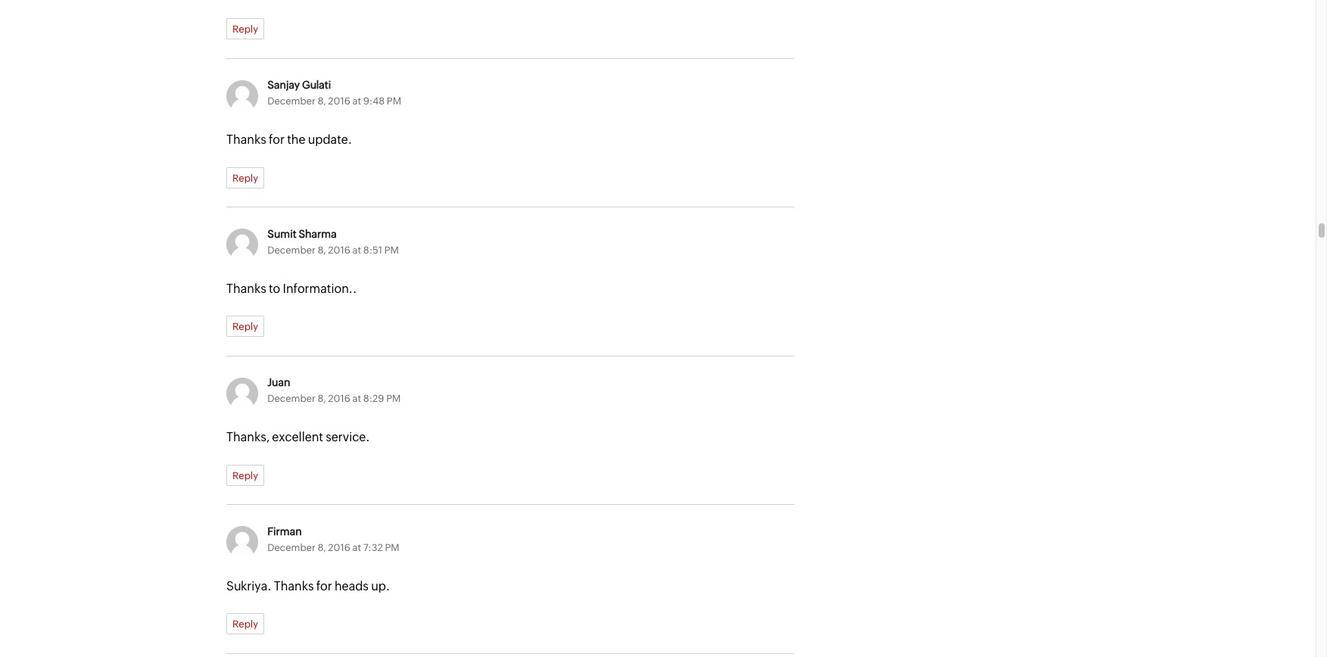 Task type: locate. For each thing, give the bounding box(es) containing it.
3 december from the top
[[268, 393, 316, 405]]

8, down gulati
[[318, 95, 326, 107]]

2 reply from the top
[[233, 172, 258, 184]]

sumit sharma
[[268, 228, 337, 240]]

thanks for thanks to information..
[[226, 281, 266, 296]]

4 8, from the top
[[318, 542, 326, 554]]

2016 down gulati
[[328, 95, 351, 107]]

3 at from the top
[[353, 393, 361, 405]]

2016 down "sharma"
[[328, 244, 351, 256]]

4 reply link from the top
[[226, 465, 264, 486]]

reply
[[233, 24, 258, 35], [233, 172, 258, 184], [233, 321, 258, 333], [233, 470, 258, 482], [233, 619, 258, 630]]

reply for thanks to information..
[[233, 321, 258, 333]]

december down sanjay gulati
[[268, 95, 316, 107]]

8, for service.
[[318, 393, 326, 405]]

at left 8:29 at the left of the page
[[353, 393, 361, 405]]

reply link for sukriya. thanks for heads up.
[[226, 614, 264, 635]]

pm right the 8:51
[[385, 244, 399, 256]]

2 at from the top
[[353, 244, 361, 256]]

juan
[[268, 377, 290, 389]]

reply link for thanks, excellent service.
[[226, 465, 264, 486]]

for left the
[[269, 133, 285, 147]]

1 reply link from the top
[[226, 18, 264, 39]]

december for excellent
[[268, 393, 316, 405]]

8:51
[[363, 244, 383, 256]]

8,
[[318, 95, 326, 107], [318, 244, 326, 256], [318, 393, 326, 405], [318, 542, 326, 554]]

for
[[269, 133, 285, 147], [316, 579, 332, 594]]

2016 left 8:29 at the left of the page
[[328, 393, 351, 405]]

2016 left "7:32"
[[328, 542, 351, 554]]

3 2016 from the top
[[328, 393, 351, 405]]

2 8, from the top
[[318, 244, 326, 256]]

4 december from the top
[[268, 542, 316, 554]]

2 reply link from the top
[[226, 167, 264, 188]]

december
[[268, 95, 316, 107], [268, 244, 316, 256], [268, 393, 316, 405], [268, 542, 316, 554]]

for left heads
[[316, 579, 332, 594]]

1 december from the top
[[268, 95, 316, 107]]

pm
[[387, 95, 401, 107], [385, 244, 399, 256], [386, 393, 401, 405], [385, 542, 400, 554]]

at left the 8:51
[[353, 244, 361, 256]]

thanks,
[[226, 430, 270, 445]]

1 2016 from the top
[[328, 95, 351, 107]]

december 8, 2016 at 9:48 pm
[[268, 95, 401, 107]]

pm right 9:48 on the left
[[387, 95, 401, 107]]

at left "7:32"
[[353, 542, 361, 554]]

5 reply from the top
[[233, 619, 258, 630]]

at left 9:48 on the left
[[353, 95, 361, 107]]

sanjay gulati
[[268, 79, 331, 91]]

3 reply from the top
[[233, 321, 258, 333]]

at
[[353, 95, 361, 107], [353, 244, 361, 256], [353, 393, 361, 405], [353, 542, 361, 554]]

8, up sukriya. thanks for heads up.
[[318, 542, 326, 554]]

4 reply from the top
[[233, 470, 258, 482]]

thanks for the update.
[[226, 133, 352, 147]]

pm right 8:29 at the left of the page
[[386, 393, 401, 405]]

0 vertical spatial thanks
[[226, 133, 266, 147]]

8, up thanks, excellent service.
[[318, 393, 326, 405]]

8, for information..
[[318, 244, 326, 256]]

2016
[[328, 95, 351, 107], [328, 244, 351, 256], [328, 393, 351, 405], [328, 542, 351, 554]]

8:29
[[363, 393, 384, 405]]

1 at from the top
[[353, 95, 361, 107]]

pm for sukriya. thanks for heads up.
[[385, 542, 400, 554]]

8, down "sharma"
[[318, 244, 326, 256]]

thanks left to
[[226, 281, 266, 296]]

december 8, 2016 at 8:51 pm
[[268, 244, 399, 256]]

pm for thanks to information..
[[385, 244, 399, 256]]

firman
[[268, 526, 302, 538]]

4 at from the top
[[353, 542, 361, 554]]

3 8, from the top
[[318, 393, 326, 405]]

december down juan
[[268, 393, 316, 405]]

3 reply link from the top
[[226, 316, 264, 337]]

thanks for thanks for the update.
[[226, 133, 266, 147]]

heads
[[335, 579, 369, 594]]

1 vertical spatial for
[[316, 579, 332, 594]]

december down sumit
[[268, 244, 316, 256]]

pm right "7:32"
[[385, 542, 400, 554]]

at for thanks to information..
[[353, 244, 361, 256]]

1 8, from the top
[[318, 95, 326, 107]]

thanks
[[226, 133, 266, 147], [226, 281, 266, 296], [274, 579, 314, 594]]

december for thanks
[[268, 542, 316, 554]]

up.
[[371, 579, 390, 594]]

thanks right sukriya.
[[274, 579, 314, 594]]

at for sukriya. thanks for heads up.
[[353, 542, 361, 554]]

2016 for the
[[328, 95, 351, 107]]

1 vertical spatial thanks
[[226, 281, 266, 296]]

december 8, 2016 at 8:29 pm link
[[268, 393, 401, 405]]

0 horizontal spatial for
[[269, 133, 285, 147]]

thanks left the
[[226, 133, 266, 147]]

service.
[[326, 430, 370, 445]]

0 vertical spatial for
[[269, 133, 285, 147]]

reply link
[[226, 18, 264, 39], [226, 167, 264, 188], [226, 316, 264, 337], [226, 465, 264, 486], [226, 614, 264, 635]]

4 2016 from the top
[[328, 542, 351, 554]]

5 reply link from the top
[[226, 614, 264, 635]]

december down firman
[[268, 542, 316, 554]]

2 december from the top
[[268, 244, 316, 256]]

2 2016 from the top
[[328, 244, 351, 256]]

2016 for for
[[328, 542, 351, 554]]



Task type: vqa. For each thing, say whether or not it's contained in the screenshot.
the left a
no



Task type: describe. For each thing, give the bounding box(es) containing it.
pm for thanks, excellent service.
[[386, 393, 401, 405]]

sumit
[[268, 228, 297, 240]]

at for thanks, excellent service.
[[353, 393, 361, 405]]

sukriya. thanks for heads up.
[[226, 579, 390, 594]]

information..
[[283, 281, 357, 296]]

update.
[[308, 133, 352, 147]]

9:48
[[363, 95, 385, 107]]

pm for thanks for the update.
[[387, 95, 401, 107]]

reply for sukriya. thanks for heads up.
[[233, 619, 258, 630]]

2 vertical spatial thanks
[[274, 579, 314, 594]]

sanjay
[[268, 79, 300, 91]]

december 8, 2016 at 8:51 pm link
[[268, 244, 399, 256]]

8, for for
[[318, 542, 326, 554]]

thanks to information..
[[226, 281, 357, 296]]

2016 for service.
[[328, 393, 351, 405]]

the
[[287, 133, 306, 147]]

gulati
[[302, 79, 331, 91]]

december 8, 2016 at 9:48 pm link
[[268, 95, 401, 107]]

reply for thanks, excellent service.
[[233, 470, 258, 482]]

excellent
[[272, 430, 323, 445]]

thanks, excellent service.
[[226, 430, 370, 445]]

december for to
[[268, 244, 316, 256]]

december 8, 2016 at 7:32 pm
[[268, 542, 400, 554]]

december 8, 2016 at 7:32 pm link
[[268, 542, 400, 554]]

2016 for information..
[[328, 244, 351, 256]]

1 reply from the top
[[233, 24, 258, 35]]

7:32
[[363, 542, 383, 554]]

reply link for thanks for the update.
[[226, 167, 264, 188]]

to
[[269, 281, 280, 296]]

sharma
[[299, 228, 337, 240]]

1 horizontal spatial for
[[316, 579, 332, 594]]

december 8, 2016 at 8:29 pm
[[268, 393, 401, 405]]

8, for the
[[318, 95, 326, 107]]

december for for
[[268, 95, 316, 107]]

sukriya.
[[226, 579, 272, 594]]

at for thanks for the update.
[[353, 95, 361, 107]]

reply for thanks for the update.
[[233, 172, 258, 184]]

reply link for thanks to information..
[[226, 316, 264, 337]]



